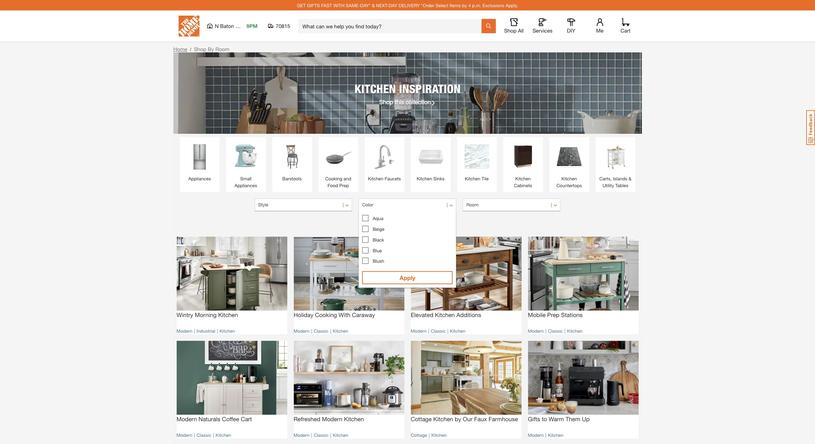Task type: vqa. For each thing, say whether or not it's contained in the screenshot.


Task type: locate. For each thing, give the bounding box(es) containing it.
shop left all
[[505, 27, 517, 34]]

classic link for cooking
[[314, 328, 329, 334]]

kitchen link down modern naturals coffee cart link
[[216, 433, 231, 438]]

by left our
[[455, 415, 462, 423]]

barstools image
[[276, 140, 309, 174]]

cart right coffee
[[241, 415, 252, 423]]

carts, islands & utility tables
[[600, 176, 632, 188]]

modern for holiday
[[294, 328, 310, 334]]

0 vertical spatial prep
[[340, 183, 349, 188]]

n
[[215, 23, 219, 29]]

cabinets
[[515, 183, 533, 188]]

classic down 'refreshed modern kitchen'
[[314, 433, 329, 438]]

next-
[[376, 2, 389, 8]]

wintry morning kitchen link
[[177, 311, 287, 324]]

classic link down the holiday cooking with caraway
[[314, 328, 329, 334]]

holiday cooking with caraway
[[294, 311, 375, 318]]

modern | classic | kitchen down elevated kitchen additions
[[411, 328, 466, 334]]

70815
[[276, 23, 291, 29]]

1 cottage from the top
[[411, 415, 432, 423]]

1 vertical spatial by
[[455, 415, 462, 423]]

industrial link
[[197, 328, 216, 334]]

wintry
[[177, 311, 193, 318]]

1 horizontal spatial room
[[467, 202, 479, 207]]

1 horizontal spatial &
[[629, 176, 632, 181]]

modern | classic | kitchen down 'refreshed modern kitchen'
[[294, 433, 349, 438]]

classic link for prep
[[549, 328, 563, 334]]

prep right mobile
[[548, 311, 560, 318]]

1 vertical spatial prep
[[548, 311, 560, 318]]

shop
[[505, 27, 517, 34], [194, 46, 207, 52], [380, 98, 394, 105]]

classic down the holiday cooking with caraway
[[314, 328, 329, 334]]

0 horizontal spatial by
[[455, 415, 462, 423]]

classic link for naturals
[[197, 433, 212, 438]]

kitchen inside wintry morning kitchen 'link'
[[218, 311, 238, 318]]

by left 4
[[463, 2, 468, 8]]

kitchen link for modern
[[333, 433, 349, 438]]

classic link down elevated kitchen additions
[[431, 328, 446, 334]]

refreshed modern kitchen
[[294, 415, 364, 423]]

2 vertical spatial shop
[[380, 98, 394, 105]]

beige
[[373, 226, 385, 232]]

classic link
[[314, 328, 329, 334], [431, 328, 446, 334], [549, 328, 563, 334], [197, 433, 212, 438], [314, 433, 329, 438]]

modern | classic | kitchen for cooking
[[294, 328, 349, 334]]

0 horizontal spatial room
[[216, 46, 230, 52]]

shop this collection link
[[380, 98, 436, 106]]

kitchen cabinets image
[[507, 140, 540, 174]]

kitchen inside "kitchen countertops"
[[562, 176, 578, 181]]

appliances
[[189, 176, 211, 181], [235, 183, 257, 188]]

classic link down mobile prep stations at the right
[[549, 328, 563, 334]]

appliances down appliances image at the top left of page
[[189, 176, 211, 181]]

kitchen inside elevated kitchen additions link
[[435, 311, 455, 318]]

farmhouse
[[489, 415, 519, 423]]

1 horizontal spatial appliances
[[235, 183, 257, 188]]

1 vertical spatial appliances
[[235, 183, 257, 188]]

collection
[[406, 98, 431, 105]]

1 vertical spatial &
[[629, 176, 632, 181]]

0 vertical spatial cooking
[[326, 176, 343, 181]]

room
[[216, 46, 230, 52], [467, 202, 479, 207]]

classic
[[314, 328, 329, 334], [431, 328, 446, 334], [549, 328, 563, 334], [197, 433, 212, 438], [314, 433, 329, 438]]

color
[[363, 202, 374, 207]]

modern | classic | kitchen
[[294, 328, 349, 334], [411, 328, 466, 334], [528, 328, 583, 334], [177, 433, 231, 438], [294, 433, 349, 438]]

modern for wintry
[[177, 328, 193, 334]]

gifts to warm them up link
[[528, 415, 639, 429]]

0 horizontal spatial appliances
[[189, 176, 211, 181]]

0 vertical spatial cart
[[621, 27, 631, 34]]

cooking and food prep image
[[322, 140, 355, 174]]

food
[[328, 183, 338, 188]]

mobile prep stations
[[528, 311, 583, 318]]

cottage link
[[411, 433, 428, 438]]

kitchen faucets image
[[368, 140, 401, 174]]

kitchen link down wintry morning kitchen 'link'
[[220, 328, 235, 334]]

wintry morning kitchen
[[177, 311, 238, 318]]

classic link down naturals
[[197, 433, 212, 438]]

kitchen tile link
[[461, 140, 494, 182]]

kitchen cabinets link
[[507, 140, 540, 189]]

modern
[[177, 328, 193, 334], [294, 328, 310, 334], [411, 328, 427, 334], [528, 328, 544, 334], [177, 415, 197, 423], [322, 415, 343, 423], [177, 433, 193, 438], [294, 433, 310, 438], [528, 433, 544, 438]]

cooking left with
[[315, 311, 337, 318]]

classic link down 'refreshed modern kitchen'
[[314, 433, 329, 438]]

modern | classic | kitchen down mobile prep stations at the right
[[528, 328, 583, 334]]

1 vertical spatial cottage
[[411, 433, 428, 438]]

kitchen link right cottage link
[[432, 433, 447, 438]]

kitchen link for kitchen
[[450, 328, 466, 334]]

stretchy image image for cottage kitchen by our faux farmhouse
[[411, 341, 522, 415]]

1 vertical spatial cart
[[241, 415, 252, 423]]

and
[[344, 176, 352, 181]]

carts, islands & utility tables image
[[599, 140, 633, 174]]

this
[[395, 98, 405, 105]]

2 cottage from the top
[[411, 433, 428, 438]]

kitchen faucets link
[[368, 140, 401, 182]]

& right islands
[[629, 176, 632, 181]]

same-
[[346, 2, 361, 8]]

home link
[[173, 46, 187, 52]]

modern link for holiday
[[294, 328, 310, 334]]

0 horizontal spatial &
[[372, 2, 375, 8]]

0 vertical spatial shop
[[505, 27, 517, 34]]

stretchy image image for holiday cooking with caraway
[[294, 237, 405, 311]]

morning
[[195, 311, 217, 318]]

stretchy image image for modern naturals coffee cart
[[177, 341, 287, 415]]

modern naturals coffee cart
[[177, 415, 252, 423]]

kitchen inside kitchen faucets link
[[368, 176, 384, 181]]

70815 button
[[268, 23, 291, 29]]

stations
[[562, 311, 583, 318]]

utility
[[603, 183, 615, 188]]

barstools
[[283, 176, 302, 181]]

& right day*
[[372, 2, 375, 8]]

coffee
[[222, 415, 239, 423]]

shop left the this
[[380, 98, 394, 105]]

faux
[[475, 415, 487, 423]]

small appliances
[[235, 176, 257, 188]]

9pm
[[247, 23, 258, 29]]

warm
[[549, 415, 565, 423]]

kitchen link down the mobile prep stations link
[[568, 328, 583, 334]]

modern | classic | kitchen down naturals
[[177, 433, 231, 438]]

1 vertical spatial room
[[467, 202, 479, 207]]

0 horizontal spatial prep
[[340, 183, 349, 188]]

get gifts fast with same-day* & next-day delivery *order select items by 4 p.m. exclusions apply.
[[297, 2, 519, 8]]

appliances down the small
[[235, 183, 257, 188]]

non lazy image image
[[173, 52, 642, 134]]

0 vertical spatial cottage
[[411, 415, 432, 423]]

shop inside button
[[505, 27, 517, 34]]

2 horizontal spatial shop
[[505, 27, 517, 34]]

refreshed
[[294, 415, 321, 423]]

sinks
[[434, 176, 445, 181]]

0 vertical spatial &
[[372, 2, 375, 8]]

classic down mobile prep stations at the right
[[549, 328, 563, 334]]

feedback link image
[[807, 110, 816, 145]]

delivery
[[399, 2, 420, 8]]

them
[[566, 415, 581, 423]]

kitchen link down holiday cooking with caraway link
[[333, 328, 349, 334]]

0 vertical spatial room
[[216, 46, 230, 52]]

kitchen link for morning
[[220, 328, 235, 334]]

1 horizontal spatial by
[[463, 2, 468, 8]]

kitchen
[[355, 82, 396, 96], [368, 176, 384, 181], [417, 176, 433, 181], [465, 176, 481, 181], [516, 176, 531, 181], [562, 176, 578, 181], [218, 311, 238, 318], [435, 311, 455, 318], [220, 328, 235, 334], [333, 328, 349, 334], [450, 328, 466, 334], [568, 328, 583, 334], [344, 415, 364, 423], [434, 415, 454, 423], [216, 433, 231, 438], [333, 433, 349, 438], [432, 433, 447, 438], [549, 433, 564, 438]]

stretchy image image
[[177, 237, 287, 311], [294, 237, 405, 311], [411, 237, 522, 311], [528, 237, 639, 311], [177, 341, 287, 415], [294, 341, 405, 415], [411, 341, 522, 415], [528, 341, 639, 415]]

modern link
[[177, 328, 193, 334], [294, 328, 310, 334], [411, 328, 427, 334], [528, 328, 544, 334], [177, 433, 193, 438], [294, 433, 310, 438], [528, 433, 544, 438]]

gifts
[[307, 2, 320, 8]]

kitchen link down elevated kitchen additions link
[[450, 328, 466, 334]]

room down kitchen tile
[[467, 202, 479, 207]]

1 vertical spatial shop
[[194, 46, 207, 52]]

modern link for mobile
[[528, 328, 544, 334]]

4
[[469, 2, 471, 8]]

cottage for cottage kitchen by our faux farmhouse
[[411, 415, 432, 423]]

classic down elevated kitchen additions
[[431, 328, 446, 334]]

with
[[334, 2, 345, 8]]

classic for naturals
[[197, 433, 212, 438]]

kitchen countertops link
[[553, 140, 586, 189]]

shop for shop all
[[505, 27, 517, 34]]

1 horizontal spatial shop
[[380, 98, 394, 105]]

modern | classic | kitchen for naturals
[[177, 433, 231, 438]]

cart right me
[[621, 27, 631, 34]]

cottage for cottage | kitchen
[[411, 433, 428, 438]]

modern link for modern
[[177, 433, 193, 438]]

prep down and
[[340, 183, 349, 188]]

|
[[194, 328, 195, 334], [217, 328, 218, 334], [311, 328, 312, 334], [331, 328, 332, 334], [429, 328, 430, 334], [448, 328, 449, 334], [546, 328, 547, 334], [565, 328, 566, 334], [194, 433, 195, 438], [213, 433, 214, 438], [311, 433, 312, 438], [331, 433, 332, 438], [429, 433, 430, 438], [546, 433, 547, 438]]

cooking and food prep
[[326, 176, 352, 188]]

cooking inside cooking and food prep
[[326, 176, 343, 181]]

day*
[[361, 2, 371, 8]]

room right the by
[[216, 46, 230, 52]]

kitchen inside 'kitchen sinks' link
[[417, 176, 433, 181]]

blush
[[373, 258, 385, 264]]

modern | classic | kitchen for kitchen
[[411, 328, 466, 334]]

naturals
[[199, 415, 221, 423]]

appliances image
[[183, 140, 216, 174]]

kitchen faucets
[[368, 176, 401, 181]]

diy
[[568, 27, 576, 34]]

modern link for elevated
[[411, 328, 427, 334]]

modern | classic | kitchen for modern
[[294, 433, 349, 438]]

countertops
[[557, 183, 583, 188]]

faucets
[[385, 176, 401, 181]]

cooking up food
[[326, 176, 343, 181]]

0 vertical spatial appliances
[[189, 176, 211, 181]]

kitchen link down refreshed modern kitchen 'link'
[[333, 433, 349, 438]]

shop right the /
[[194, 46, 207, 52]]

stretchy image image for mobile prep stations
[[528, 237, 639, 311]]

&
[[372, 2, 375, 8], [629, 176, 632, 181]]

classic down naturals
[[197, 433, 212, 438]]

apply
[[400, 274, 416, 281]]

0 horizontal spatial shop
[[194, 46, 207, 52]]

holiday cooking with caraway link
[[294, 311, 405, 324]]

holiday
[[294, 311, 314, 318]]

*order
[[422, 2, 435, 8]]

modern | classic | kitchen down the holiday cooking with caraway
[[294, 328, 349, 334]]



Task type: describe. For each thing, give the bounding box(es) containing it.
refreshed modern kitchen link
[[294, 415, 405, 429]]

gifts
[[528, 415, 541, 423]]

shop this collection
[[380, 98, 431, 105]]

stretchy image image for elevated kitchen additions
[[411, 237, 522, 311]]

n baton rouge
[[215, 23, 251, 29]]

black
[[373, 237, 385, 243]]

room button
[[463, 199, 561, 212]]

modern link for gifts
[[528, 433, 544, 438]]

blue
[[373, 248, 382, 253]]

appliances link
[[183, 140, 216, 182]]

kitchen sinks link
[[414, 140, 448, 182]]

the home depot logo image
[[179, 16, 200, 36]]

kitchen tile image
[[461, 140, 494, 174]]

classic link for kitchen
[[431, 328, 446, 334]]

small
[[240, 176, 252, 181]]

barstools link
[[276, 140, 309, 182]]

elevated kitchen additions link
[[411, 311, 522, 324]]

1 horizontal spatial prep
[[548, 311, 560, 318]]

modern inside modern naturals coffee cart link
[[177, 415, 197, 423]]

small appliances image
[[229, 140, 263, 174]]

by inside cottage kitchen by our faux farmhouse link
[[455, 415, 462, 423]]

1 vertical spatial cooking
[[315, 311, 337, 318]]

me
[[597, 27, 604, 34]]

0 horizontal spatial cart
[[241, 415, 252, 423]]

mobile
[[528, 311, 546, 318]]

gifts to warm them up
[[528, 415, 590, 423]]

up
[[583, 415, 590, 423]]

with
[[339, 311, 351, 318]]

kitchen sinks image
[[414, 140, 448, 174]]

modern link for wintry
[[177, 328, 193, 334]]

stretchy image image for refreshed modern kitchen
[[294, 341, 405, 415]]

items
[[450, 2, 461, 8]]

What can we help you find today? search field
[[303, 19, 482, 33]]

kitchen link for cooking
[[333, 328, 349, 334]]

modern naturals coffee cart link
[[177, 415, 287, 429]]

modern link for refreshed
[[294, 433, 310, 438]]

kitchen inside refreshed modern kitchen 'link'
[[344, 415, 364, 423]]

stretchy image image for gifts to warm them up
[[528, 341, 639, 415]]

kitchen countertops
[[557, 176, 583, 188]]

kitchen inside kitchen tile 'link'
[[465, 176, 481, 181]]

services button
[[533, 18, 554, 34]]

prep inside cooking and food prep
[[340, 183, 349, 188]]

additions
[[457, 311, 482, 318]]

me button
[[590, 18, 611, 34]]

classic for cooking
[[314, 328, 329, 334]]

baton
[[220, 23, 234, 29]]

/
[[190, 47, 192, 52]]

kitchen link for prep
[[568, 328, 583, 334]]

classic for modern
[[314, 433, 329, 438]]

style
[[258, 202, 269, 207]]

kitchen inspiration
[[355, 82, 461, 96]]

apply.
[[506, 2, 519, 8]]

our
[[463, 415, 473, 423]]

modern for elevated
[[411, 328, 427, 334]]

modern for modern
[[177, 433, 193, 438]]

1 horizontal spatial cart
[[621, 27, 631, 34]]

classic for kitchen
[[431, 328, 446, 334]]

modern for refreshed
[[294, 433, 310, 438]]

by
[[208, 46, 214, 52]]

kitchen inside cottage kitchen by our faux farmhouse link
[[434, 415, 454, 423]]

stretchy image image for wintry morning kitchen
[[177, 237, 287, 311]]

diy button
[[561, 18, 582, 34]]

style button
[[255, 199, 353, 212]]

kitchen countertops image
[[553, 140, 586, 174]]

classic link for modern
[[314, 433, 329, 438]]

cottage kitchen by our faux farmhouse
[[411, 415, 519, 423]]

cottage | kitchen
[[411, 433, 447, 438]]

caraway
[[352, 311, 375, 318]]

p.m.
[[473, 2, 482, 8]]

carts, islands & utility tables link
[[599, 140, 633, 189]]

tile
[[482, 176, 489, 181]]

room inside button
[[467, 202, 479, 207]]

modern | kitchen
[[528, 433, 564, 438]]

inspiration
[[399, 82, 461, 96]]

& inside 'carts, islands & utility tables'
[[629, 176, 632, 181]]

classic for prep
[[549, 328, 563, 334]]

kitchen inside kitchen cabinets
[[516, 176, 531, 181]]

aqua
[[373, 216, 384, 221]]

fast
[[321, 2, 332, 8]]

islands
[[614, 176, 628, 181]]

exclusions
[[483, 2, 505, 8]]

all
[[519, 27, 524, 34]]

shop for shop this collection
[[380, 98, 394, 105]]

home / shop by room
[[173, 46, 230, 52]]

0 vertical spatial by
[[463, 2, 468, 8]]

modern inside refreshed modern kitchen 'link'
[[322, 415, 343, 423]]

small appliances link
[[229, 140, 263, 189]]

services
[[533, 27, 553, 34]]

kitchen link down warm
[[549, 433, 564, 438]]

cooking and food prep link
[[322, 140, 355, 189]]

kitchen sinks
[[417, 176, 445, 181]]

day
[[389, 2, 398, 8]]

modern for mobile
[[528, 328, 544, 334]]

apply button
[[363, 271, 453, 284]]

carts,
[[600, 176, 612, 181]]

modern | classic | kitchen for prep
[[528, 328, 583, 334]]

elevated kitchen additions
[[411, 311, 482, 318]]

kitchen link for naturals
[[216, 433, 231, 438]]

rouge
[[236, 23, 251, 29]]

home
[[173, 46, 187, 52]]

kitchen cabinets
[[515, 176, 533, 188]]

kitchen tile
[[465, 176, 489, 181]]

shop all button
[[504, 18, 525, 34]]

shop all
[[505, 27, 524, 34]]

tables
[[616, 183, 629, 188]]

elevated
[[411, 311, 434, 318]]

select
[[436, 2, 449, 8]]

to
[[542, 415, 548, 423]]

get
[[297, 2, 306, 8]]

cottage kitchen by our faux farmhouse link
[[411, 415, 522, 429]]

cart link
[[619, 18, 633, 34]]



